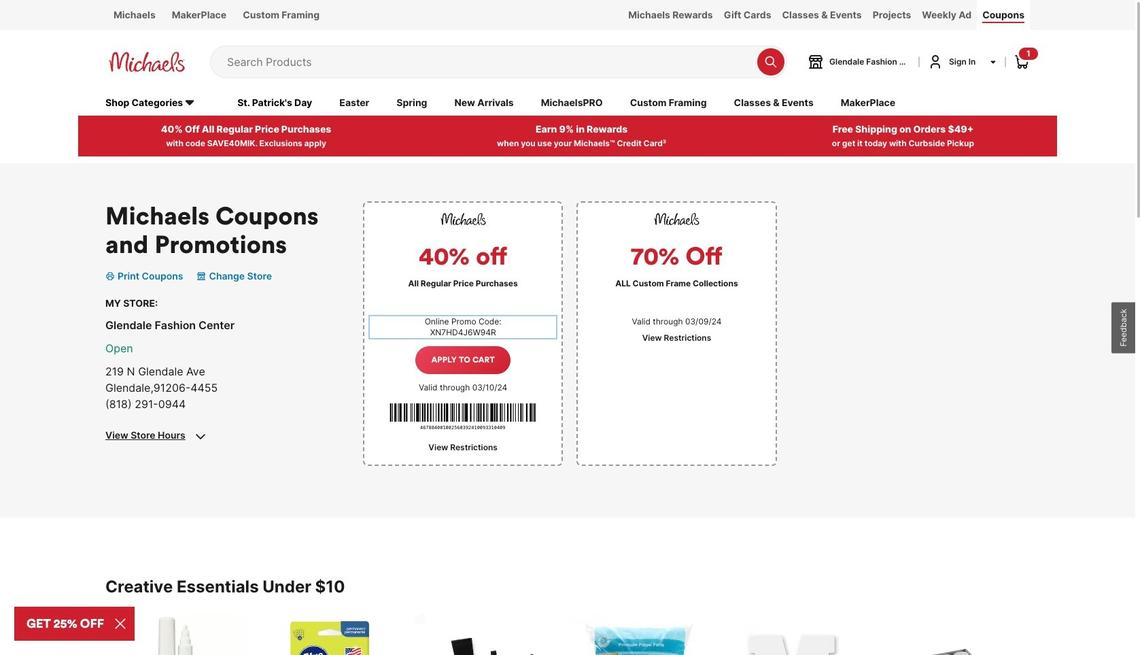 Task type: locate. For each thing, give the bounding box(es) containing it.
foam brush variety 25 piece set by craft smart® image
[[414, 613, 555, 655]]

glue dots® mini dots™ image
[[260, 613, 401, 655]]

premium pillow form by loops & threads™ image
[[569, 613, 709, 655]]

search button image
[[765, 55, 778, 69]]



Task type: vqa. For each thing, say whether or not it's contained in the screenshot.
Search Input Field
yes



Task type: describe. For each thing, give the bounding box(es) containing it.
basic elements™ white 6-hour unscented tealights by ashland® image
[[877, 613, 1018, 655]]

marvy® uchida chisel tip bistro chalk marker image
[[105, 613, 246, 655]]

13" white wood letter by make market® image
[[723, 613, 864, 655]]

Search Input field
[[227, 46, 751, 77]]

tabler image
[[192, 428, 209, 445]]



